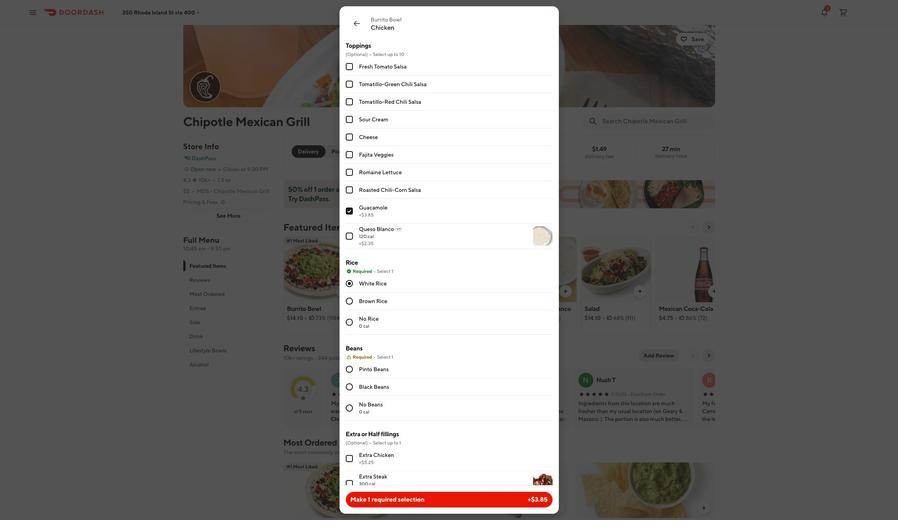 Task type: locate. For each thing, give the bounding box(es) containing it.
dialog
[[340, 6, 559, 521]]

add item to cart image for the burrito bowl image to the bottom
[[409, 505, 416, 512]]

add item to cart image
[[488, 289, 495, 295], [563, 289, 569, 295], [712, 289, 718, 295], [409, 505, 416, 512]]

chipotle mexican grill image
[[183, 25, 716, 107], [190, 72, 220, 102]]

3 group from the top
[[346, 345, 553, 421]]

None checkbox
[[346, 81, 353, 88], [346, 98, 353, 105], [346, 134, 353, 141], [346, 151, 353, 158], [346, 208, 353, 215], [346, 481, 353, 488], [346, 81, 353, 88], [346, 98, 353, 105], [346, 134, 353, 141], [346, 151, 353, 158], [346, 208, 353, 215], [346, 481, 353, 488]]

extra steak image
[[533, 474, 553, 494]]

group
[[346, 42, 553, 249], [346, 259, 553, 335], [346, 345, 553, 421], [346, 430, 553, 521]]

0 items, open order cart image
[[839, 8, 849, 17]]

1 vertical spatial burrito image
[[430, 463, 570, 519]]

previous button of carousel image
[[691, 224, 697, 231]]

0 vertical spatial burrito bowl image
[[284, 237, 353, 303]]

burrito bowl image
[[284, 237, 353, 303], [284, 463, 423, 519]]

1 vertical spatial chips & guacamole image
[[576, 463, 716, 519]]

next button of carousel image
[[706, 224, 713, 231]]

chips & queso blanco image
[[508, 237, 577, 303]]

add item to cart image for chips & queso blanco image
[[563, 289, 569, 295]]

open menu image
[[28, 8, 38, 17]]

next image
[[706, 353, 713, 359]]

None checkbox
[[346, 63, 353, 70], [346, 116, 353, 123], [346, 169, 353, 176], [346, 187, 353, 194], [346, 233, 353, 240], [346, 456, 353, 463], [346, 63, 353, 70], [346, 116, 353, 123], [346, 169, 353, 176], [346, 187, 353, 194], [346, 233, 353, 240], [346, 456, 353, 463]]

burrito image
[[359, 237, 428, 303], [430, 463, 570, 519]]

None radio
[[321, 145, 356, 158], [346, 298, 353, 305], [346, 319, 353, 326], [346, 405, 353, 412], [321, 145, 356, 158], [346, 298, 353, 305], [346, 319, 353, 326], [346, 405, 353, 412]]

notification bell image
[[821, 8, 830, 17]]

0 vertical spatial chips & guacamole image
[[433, 237, 502, 303]]

add item to cart image for mexican coca-cola image
[[712, 289, 718, 295]]

chips & guacamole image
[[433, 237, 502, 303], [576, 463, 716, 519]]

heading
[[284, 221, 349, 234]]

add item to cart image
[[339, 289, 346, 295], [414, 289, 420, 295], [637, 289, 644, 295], [555, 505, 562, 512], [702, 505, 708, 512]]

0 vertical spatial burrito image
[[359, 237, 428, 303]]

None radio
[[292, 145, 326, 158], [346, 280, 353, 287], [346, 366, 353, 373], [346, 384, 353, 391], [292, 145, 326, 158], [346, 280, 353, 287], [346, 366, 353, 373], [346, 384, 353, 391]]

0 horizontal spatial burrito image
[[359, 237, 428, 303]]

2 group from the top
[[346, 259, 553, 335]]

0 horizontal spatial chips & guacamole image
[[433, 237, 502, 303]]



Task type: describe. For each thing, give the bounding box(es) containing it.
salad image
[[582, 237, 651, 303]]

1 horizontal spatial burrito image
[[430, 463, 570, 519]]

order methods option group
[[292, 145, 356, 158]]

queso blanco image
[[533, 227, 553, 246]]

previous image
[[691, 353, 697, 359]]

Item Search search field
[[603, 117, 709, 126]]

add item to cart image for left chips & guacamole image
[[488, 289, 495, 295]]

1 vertical spatial burrito bowl image
[[284, 463, 423, 519]]

4 group from the top
[[346, 430, 553, 521]]

1 horizontal spatial chips & guacamole image
[[576, 463, 716, 519]]

back image
[[352, 19, 362, 28]]

mexican coca-cola image
[[656, 237, 726, 303]]

1 group from the top
[[346, 42, 553, 249]]



Task type: vqa. For each thing, say whether or not it's contained in the screenshot.
option
yes



